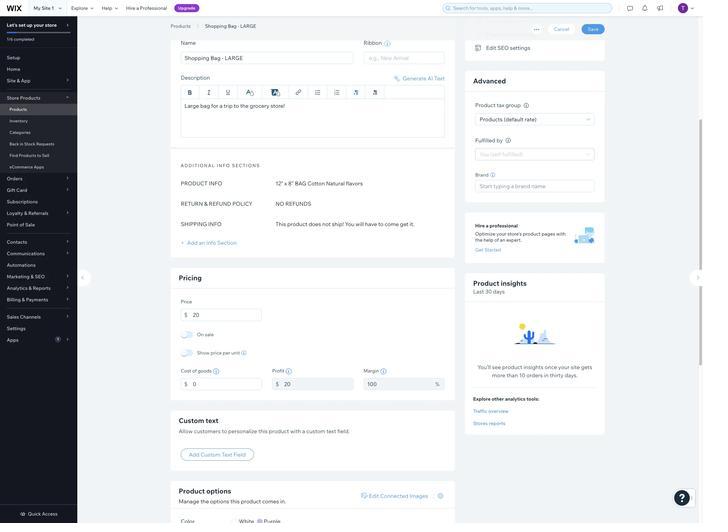 Task type: vqa. For each thing, say whether or not it's contained in the screenshot.
option
no



Task type: locate. For each thing, give the bounding box(es) containing it.
2 horizontal spatial the
[[476, 237, 483, 244]]

edit
[[486, 45, 497, 51], [369, 493, 379, 500]]

1 vertical spatial seo
[[35, 274, 45, 280]]

hire inside shopping bag - large form
[[476, 223, 485, 229]]

an inside optimize your store's product pages with the help of an expert.
[[500, 237, 506, 244]]

1 vertical spatial product
[[474, 279, 500, 288]]

$ for on sale
[[184, 312, 188, 319]]

apps down find products to sell link
[[34, 165, 44, 170]]

custom
[[179, 417, 204, 425], [201, 452, 221, 459]]

in right back
[[20, 142, 23, 147]]

text
[[435, 75, 445, 82], [222, 452, 232, 459]]

you left will
[[345, 221, 355, 228]]

to inside custom text allow customers to personalize this product with a custom text field.
[[222, 428, 227, 435]]

description
[[181, 74, 210, 81]]

0 vertical spatial explore
[[71, 5, 88, 11]]

in
[[20, 142, 23, 147], [544, 372, 549, 379]]

0 horizontal spatial info tooltip image
[[286, 369, 292, 375]]

1 horizontal spatial with
[[557, 231, 566, 237]]

the left grocery
[[240, 102, 249, 109]]

site down home
[[7, 78, 16, 84]]

back in stock requests link
[[0, 138, 77, 150]]

products link up name
[[167, 23, 194, 30]]

this inside custom text allow customers to personalize this product with a custom text field.
[[259, 428, 268, 435]]

see
[[492, 364, 501, 371]]

a right for
[[220, 102, 223, 109]]

0 horizontal spatial edit
[[369, 493, 379, 500]]

of right cost
[[192, 368, 197, 374]]

edit seo settings button
[[476, 43, 531, 53]]

0 horizontal spatial this
[[231, 499, 240, 505]]

$ down profit
[[276, 381, 279, 388]]

0 vertical spatial text
[[435, 75, 445, 82]]

info for shipping info
[[208, 221, 222, 228]]

1 vertical spatial insights
[[524, 364, 544, 371]]

return & refund policy
[[181, 200, 253, 207]]

seo
[[498, 45, 509, 51], [35, 274, 45, 280]]

0 horizontal spatial explore
[[71, 5, 88, 11]]

an left info
[[199, 239, 205, 246]]

1 horizontal spatial an
[[500, 237, 506, 244]]

1 vertical spatial of
[[495, 237, 499, 244]]

1 horizontal spatial text
[[327, 428, 336, 435]]

0 horizontal spatial an
[[199, 239, 205, 246]]

edit right edit option link image
[[369, 493, 379, 500]]

& for marketing
[[31, 274, 34, 280]]

0 horizontal spatial large
[[240, 23, 256, 29]]

add down allow
[[189, 452, 200, 459]]

1 vertical spatial info tooltip image
[[286, 369, 292, 375]]

images
[[410, 493, 428, 500]]

refund
[[209, 200, 231, 207]]

1 horizontal spatial large
[[263, 15, 305, 30]]

Add a product name text field
[[181, 52, 354, 64]]

of right help
[[495, 237, 499, 244]]

cotton
[[308, 180, 325, 187]]

stores reports link
[[474, 421, 597, 427]]

1 vertical spatial text
[[222, 452, 232, 459]]

in inside sidebar element
[[20, 142, 23, 147]]

& for billing
[[22, 297, 25, 303]]

a up optimize at the top right of page
[[486, 223, 489, 229]]

once
[[545, 364, 557, 371]]

days
[[493, 289, 505, 295]]

0 vertical spatial apps
[[34, 165, 44, 170]]

with right pages
[[557, 231, 566, 237]]

1 vertical spatial site
[[7, 78, 16, 84]]

2 vertical spatial this
[[231, 499, 240, 505]]

manage
[[179, 499, 199, 505]]

& for return
[[204, 200, 208, 207]]

edit right the seo settings image
[[486, 45, 497, 51]]

name
[[181, 40, 196, 46]]

$ for %
[[276, 381, 279, 388]]

info tooltip image right goods
[[213, 369, 219, 375]]

ai
[[428, 75, 433, 82]]

text inside button
[[222, 452, 232, 459]]

1 horizontal spatial info tooltip image
[[381, 369, 387, 375]]

& inside site & app popup button
[[17, 78, 20, 84]]

None text field
[[364, 378, 432, 390]]

a left 'professional'
[[136, 5, 139, 11]]

quick access button
[[20, 511, 58, 518]]

& left app
[[17, 78, 20, 84]]

product left tax
[[476, 102, 496, 109]]

& inside the analytics & reports dropdown button
[[29, 285, 32, 292]]

1 horizontal spatial info
[[217, 163, 230, 168]]

text left field
[[222, 452, 232, 459]]

to
[[234, 102, 239, 109], [37, 153, 41, 158], [379, 221, 384, 228], [222, 428, 227, 435]]

edit seo settings
[[486, 45, 531, 51]]

0 vertical spatial custom
[[179, 417, 204, 425]]

0 horizontal spatial hire
[[126, 5, 135, 11]]

(default
[[504, 116, 524, 123]]

your down professional
[[497, 231, 507, 237]]

products up name
[[171, 23, 191, 29]]

insights up orders
[[524, 364, 544, 371]]

info tooltip image right profit
[[286, 369, 292, 375]]

0 horizontal spatial -
[[238, 23, 239, 29]]

0 vertical spatial this
[[510, 31, 519, 38]]

1 horizontal spatial 1
[[57, 337, 59, 342]]

2 vertical spatial product
[[179, 487, 205, 496]]

1/6 completed
[[7, 37, 34, 42]]

1 horizontal spatial products link
[[167, 23, 194, 30]]

info tooltip image
[[524, 103, 529, 108], [213, 369, 219, 375], [381, 369, 387, 375]]

product
[[520, 31, 540, 38], [287, 221, 308, 228], [523, 231, 541, 237], [503, 364, 523, 371], [269, 428, 289, 435], [241, 499, 261, 505]]

1 horizontal spatial of
[[192, 368, 197, 374]]

an left expert.
[[500, 237, 506, 244]]

hire a professional
[[126, 5, 167, 11]]

$ down the price
[[184, 312, 188, 319]]

to inside false text box
[[234, 102, 239, 109]]

the inside false text box
[[240, 102, 249, 109]]

products link down store products
[[0, 104, 77, 115]]

add
[[187, 239, 198, 246], [189, 452, 200, 459]]

explore
[[71, 5, 88, 11], [474, 397, 491, 403]]

1 vertical spatial info
[[217, 163, 230, 168]]

to right the trip
[[234, 102, 239, 109]]

help
[[102, 5, 112, 11]]

product up the manage
[[179, 487, 205, 496]]

settings
[[7, 326, 26, 332]]

overview
[[489, 409, 509, 415]]

& right return
[[204, 200, 208, 207]]

1 vertical spatial your
[[497, 231, 507, 237]]

in down once
[[544, 372, 549, 379]]

1 vertical spatial with
[[290, 428, 301, 435]]

gift card button
[[0, 185, 77, 196]]

1 horizontal spatial apps
[[34, 165, 44, 170]]

automations
[[7, 262, 36, 268]]

quick
[[28, 511, 41, 518]]

0 horizontal spatial 1
[[52, 5, 54, 11]]

for
[[211, 102, 219, 109]]

a
[[136, 5, 139, 11], [220, 102, 223, 109], [486, 223, 489, 229], [302, 428, 305, 435]]

additional info sections
[[181, 163, 260, 168]]

you (self fulfilled)
[[480, 151, 523, 158]]

1 right my
[[52, 5, 54, 11]]

2 horizontal spatial your
[[559, 364, 570, 371]]

with left custom
[[290, 428, 301, 435]]

subscriptions
[[7, 199, 38, 205]]

1 horizontal spatial explore
[[474, 397, 491, 403]]

0 vertical spatial add
[[187, 239, 198, 246]]

custom down customers
[[201, 452, 221, 459]]

no refunds
[[276, 200, 312, 207]]

0 vertical spatial with
[[557, 231, 566, 237]]

you left (self
[[480, 151, 489, 158]]

the inside optimize your store's product pages with the help of an expert.
[[476, 237, 483, 244]]

flavors
[[346, 180, 363, 187]]

create coupon button
[[476, 16, 524, 25]]

hire right the help 'button'
[[126, 5, 135, 11]]

1 vertical spatial options
[[210, 499, 229, 505]]

1 vertical spatial explore
[[474, 397, 491, 403]]

explore up traffic
[[474, 397, 491, 403]]

0 vertical spatial info
[[209, 180, 222, 187]]

info tooltip image for fulfilled by
[[506, 138, 511, 143]]

large
[[185, 102, 199, 109]]

seo down promote this product button on the top right of the page
[[498, 45, 509, 51]]

0 horizontal spatial in
[[20, 142, 23, 147]]

referrals
[[28, 210, 48, 217]]

shopping bag - large form
[[74, 0, 704, 524]]

ecommerce apps
[[10, 165, 44, 170]]

0 horizontal spatial info
[[199, 22, 213, 27]]

your right up
[[34, 22, 44, 28]]

traffic overview
[[474, 409, 509, 415]]

1 vertical spatial 1
[[57, 337, 59, 342]]

insights inside product insights last 30 days
[[501, 279, 527, 288]]

0 vertical spatial the
[[240, 102, 249, 109]]

0 vertical spatial info
[[199, 22, 213, 27]]

thirty
[[550, 372, 564, 379]]

text for custom
[[222, 452, 232, 459]]

add inside button
[[189, 452, 200, 459]]

apps down the settings
[[7, 337, 19, 343]]

of for sale
[[20, 222, 24, 228]]

gift
[[7, 187, 15, 193]]

promote image
[[476, 31, 482, 37]]

& for analytics
[[29, 285, 32, 292]]

communications button
[[0, 248, 77, 260]]

1 vertical spatial this
[[259, 428, 268, 435]]

save
[[588, 26, 599, 32]]

1 down settings link
[[57, 337, 59, 342]]

custom up allow
[[179, 417, 204, 425]]

point of sale link
[[0, 219, 77, 231]]

insights inside you'll see product insights once your site gets more than 10 orders in thirty days.
[[524, 364, 544, 371]]

0 vertical spatial text
[[206, 417, 219, 425]]

& right billing at bottom left
[[22, 297, 25, 303]]

0 horizontal spatial apps
[[7, 337, 19, 343]]

a left custom
[[302, 428, 305, 435]]

1 vertical spatial add
[[189, 452, 200, 459]]

0 vertical spatial in
[[20, 142, 23, 147]]

info tooltip image right "group"
[[524, 103, 529, 108]]

1 horizontal spatial hire
[[476, 223, 485, 229]]

info up add an info section
[[208, 221, 222, 228]]

& up analytics & reports
[[31, 274, 34, 280]]

custom text allow customers to personalize this product with a custom text field.
[[179, 417, 350, 435]]

product for tax
[[476, 102, 496, 109]]

1 vertical spatial you
[[345, 221, 355, 228]]

gets
[[582, 364, 593, 371]]

stock
[[24, 142, 35, 147]]

(self
[[491, 151, 501, 158]]

1 horizontal spatial you
[[480, 151, 489, 158]]

0 vertical spatial info tooltip image
[[506, 138, 511, 143]]

0 vertical spatial your
[[34, 22, 44, 28]]

seo inside popup button
[[35, 274, 45, 280]]

info tooltip image
[[506, 138, 511, 143], [286, 369, 292, 375]]

product inside product insights last 30 days
[[474, 279, 500, 288]]

insights up days
[[501, 279, 527, 288]]

site right my
[[42, 5, 51, 11]]

hire
[[126, 5, 135, 11], [476, 223, 485, 229]]

your up thirty
[[559, 364, 570, 371]]

hire a professional link
[[122, 0, 171, 16]]

0 horizontal spatial the
[[201, 499, 209, 505]]

1 vertical spatial products link
[[0, 104, 77, 115]]

1 vertical spatial hire
[[476, 223, 485, 229]]

to left sell
[[37, 153, 41, 158]]

text right ai
[[435, 75, 445, 82]]

advanced
[[474, 77, 506, 85]]

you
[[480, 151, 489, 158], [345, 221, 355, 228]]

store
[[45, 22, 57, 28]]

settings link
[[0, 323, 77, 335]]

& inside loyalty & referrals dropdown button
[[24, 210, 27, 217]]

seo down automations link
[[35, 274, 45, 280]]

add for add an info section
[[187, 239, 198, 246]]

explore left help
[[71, 5, 88, 11]]

explore inside shopping bag - large form
[[474, 397, 491, 403]]

0 horizontal spatial text
[[222, 452, 232, 459]]

loyalty & referrals
[[7, 210, 48, 217]]

to right customers
[[222, 428, 227, 435]]

the for grocery
[[240, 102, 249, 109]]

info tooltip image for cost of goods
[[213, 369, 219, 375]]

text
[[206, 417, 219, 425], [327, 428, 336, 435]]

& inside 'billing & payments' dropdown button
[[22, 297, 25, 303]]

0 horizontal spatial products link
[[0, 104, 77, 115]]

0 vertical spatial you
[[480, 151, 489, 158]]

1 inside sidebar element
[[57, 337, 59, 342]]

analytics & reports button
[[0, 283, 77, 294]]

& inside shopping bag - large form
[[204, 200, 208, 207]]

product inside product options manage the options this product comes in.
[[179, 487, 205, 496]]

seo inside button
[[498, 45, 509, 51]]

upgrade button
[[174, 4, 199, 12]]

ecommerce
[[10, 165, 33, 170]]

0 vertical spatial product
[[476, 102, 496, 109]]

products inside dropdown button
[[20, 95, 40, 101]]

text left field.
[[327, 428, 336, 435]]

info right basic
[[199, 22, 213, 27]]

does
[[309, 221, 321, 228]]

billing
[[7, 297, 21, 303]]

0 vertical spatial hire
[[126, 5, 135, 11]]

hire inside "link"
[[126, 5, 135, 11]]

& inside the marketing & seo popup button
[[31, 274, 34, 280]]

1 horizontal spatial the
[[240, 102, 249, 109]]

1 horizontal spatial in
[[544, 372, 549, 379]]

the right the manage
[[201, 499, 209, 505]]

seo settings image
[[476, 45, 482, 51]]

my
[[34, 5, 41, 11]]

0 vertical spatial seo
[[498, 45, 509, 51]]

info tooltip image right margin on the right of page
[[381, 369, 387, 375]]

0 vertical spatial of
[[20, 222, 24, 228]]

your inside you'll see product insights once your site gets more than 10 orders in thirty days.
[[559, 364, 570, 371]]

None text field
[[193, 309, 262, 321], [193, 378, 262, 390], [284, 378, 354, 390], [193, 309, 262, 321], [193, 378, 262, 390], [284, 378, 354, 390]]

edit option link image
[[362, 494, 368, 499]]

2 vertical spatial of
[[192, 368, 197, 374]]

will
[[356, 221, 364, 228]]

0 horizontal spatial with
[[290, 428, 301, 435]]

1 horizontal spatial site
[[42, 5, 51, 11]]

brand
[[476, 172, 489, 178]]

product inside you'll see product insights once your site gets more than 10 orders in thirty days.
[[503, 364, 523, 371]]

2 vertical spatial the
[[201, 499, 209, 505]]

traffic overview link
[[474, 409, 597, 415]]

add down the shipping
[[187, 239, 198, 246]]

of inside sidebar element
[[20, 222, 24, 228]]

0 vertical spatial site
[[42, 5, 51, 11]]

1 vertical spatial in
[[544, 372, 549, 379]]

stores
[[474, 421, 488, 427]]

1 vertical spatial the
[[476, 237, 483, 244]]

basic info
[[181, 22, 213, 27]]

show
[[197, 350, 210, 356]]

info tooltip image right by
[[506, 138, 511, 143]]

2 vertical spatial your
[[559, 364, 570, 371]]

false text field
[[181, 99, 445, 138]]

products right the store
[[20, 95, 40, 101]]

to inside sidebar element
[[37, 153, 41, 158]]

add custom text field button
[[181, 449, 254, 461]]

& right loyalty
[[24, 210, 27, 217]]

shopping right basic
[[205, 23, 227, 29]]

promote coupon image
[[476, 18, 482, 24]]

info down additional info sections
[[209, 180, 222, 187]]

& left reports
[[29, 285, 32, 292]]

2 horizontal spatial this
[[510, 31, 519, 38]]

add custom text field
[[189, 452, 246, 459]]

0 vertical spatial edit
[[486, 45, 497, 51]]

info left "sections" on the left top of page
[[217, 163, 230, 168]]

to right have
[[379, 221, 384, 228]]

0 vertical spatial options
[[207, 487, 231, 496]]

1 horizontal spatial your
[[497, 231, 507, 237]]

hire a professional
[[476, 223, 518, 229]]

0 horizontal spatial site
[[7, 78, 16, 84]]

0 horizontal spatial info tooltip image
[[213, 369, 219, 375]]

text inside button
[[435, 75, 445, 82]]

2 horizontal spatial info tooltip image
[[524, 103, 529, 108]]

1 horizontal spatial info tooltip image
[[506, 138, 511, 143]]

1 horizontal spatial text
[[435, 75, 445, 82]]

hire up optimize at the top right of page
[[476, 223, 485, 229]]

the left help
[[476, 237, 483, 244]]

of left "sale"
[[20, 222, 24, 228]]

0 horizontal spatial seo
[[35, 274, 45, 280]]

product up 30
[[474, 279, 500, 288]]

product inside custom text allow customers to personalize this product with a custom text field.
[[269, 428, 289, 435]]

0 horizontal spatial your
[[34, 22, 44, 28]]

2 horizontal spatial of
[[495, 237, 499, 244]]

connected
[[381, 493, 409, 500]]

1 vertical spatial info
[[208, 221, 222, 228]]

create
[[486, 17, 503, 24]]

large
[[263, 15, 305, 30], [240, 23, 256, 29]]

1 horizontal spatial edit
[[486, 45, 497, 51]]

0 horizontal spatial of
[[20, 222, 24, 228]]

text up customers
[[206, 417, 219, 425]]



Task type: describe. For each thing, give the bounding box(es) containing it.
12" x 8" bag  cotton  natural flavors
[[276, 180, 363, 187]]

store!
[[271, 102, 285, 109]]

bag
[[200, 102, 210, 109]]

sales channels button
[[0, 312, 77, 323]]

optimize
[[476, 231, 496, 237]]

your inside optimize your store's product pages with the help of an expert.
[[497, 231, 507, 237]]

info for additional
[[217, 163, 230, 168]]

bag
[[295, 180, 307, 187]]

ship!
[[332, 221, 344, 228]]

with inside custom text allow customers to personalize this product with a custom text field.
[[290, 428, 301, 435]]

setup
[[7, 55, 20, 61]]

Start typing a brand name field
[[478, 181, 593, 192]]

info for basic
[[199, 22, 213, 27]]

back in stock requests
[[10, 142, 54, 147]]

a inside text box
[[220, 102, 223, 109]]

$ down cost
[[184, 381, 188, 388]]

profit
[[272, 368, 285, 374]]

1 vertical spatial apps
[[7, 337, 19, 343]]

find products to sell link
[[0, 150, 77, 162]]

hire for hire a professional
[[476, 223, 485, 229]]

find products to sell
[[10, 153, 49, 158]]

edit for edit seo settings
[[486, 45, 497, 51]]

sale
[[25, 222, 35, 228]]

your inside sidebar element
[[34, 22, 44, 28]]

started
[[485, 247, 502, 253]]

sales channels
[[7, 314, 41, 320]]

let's
[[7, 22, 18, 28]]

get
[[400, 221, 409, 228]]

additional
[[181, 163, 215, 168]]

customers
[[194, 428, 221, 435]]

pricing
[[179, 274, 202, 282]]

Search for tools, apps, help & more... field
[[451, 3, 610, 13]]

store
[[7, 95, 19, 101]]

billing & payments
[[7, 297, 48, 303]]

save button
[[582, 24, 605, 34]]

traffic
[[474, 409, 488, 415]]

reports
[[33, 285, 51, 292]]

get started link
[[476, 247, 502, 253]]

sell
[[42, 153, 49, 158]]

products up the ecommerce apps
[[19, 153, 36, 158]]

refunds
[[286, 200, 312, 207]]

orders
[[7, 176, 22, 182]]

in inside you'll see product insights once your site gets more than 10 orders in thirty days.
[[544, 372, 549, 379]]

custom inside button
[[201, 452, 221, 459]]

products down "product tax group"
[[480, 116, 503, 123]]

& for site
[[17, 78, 20, 84]]

none text field inside shopping bag - large form
[[364, 378, 432, 390]]

custom inside custom text allow customers to personalize this product with a custom text field.
[[179, 417, 204, 425]]

explore for explore other analytics tools:
[[474, 397, 491, 403]]

shopping down upgrade button
[[171, 15, 228, 30]]

get
[[476, 247, 484, 253]]

this inside promote this product button
[[510, 31, 519, 38]]

price
[[211, 350, 222, 356]]

store products
[[7, 95, 40, 101]]

upgrade
[[178, 5, 195, 11]]

personalize
[[228, 428, 257, 435]]

0 horizontal spatial you
[[345, 221, 355, 228]]

product inside button
[[520, 31, 540, 38]]

app
[[21, 78, 30, 84]]

of for goods
[[192, 368, 197, 374]]

generate ai text button
[[393, 74, 445, 82]]

custom
[[307, 428, 326, 435]]

info tooltip image for margin
[[381, 369, 387, 375]]

pages
[[542, 231, 556, 237]]

a inside "link"
[[136, 5, 139, 11]]

no
[[276, 200, 284, 207]]

with inside optimize your store's product pages with the help of an expert.
[[557, 231, 566, 237]]

back
[[10, 142, 19, 147]]

expert.
[[507, 237, 522, 244]]

fulfilled)
[[503, 151, 523, 158]]

of inside optimize your store's product pages with the help of an expert.
[[495, 237, 499, 244]]

reports
[[489, 421, 506, 427]]

field.
[[338, 428, 350, 435]]

natural
[[326, 180, 345, 187]]

text for ai
[[435, 75, 445, 82]]

a inside custom text allow customers to personalize this product with a custom text field.
[[302, 428, 305, 435]]

shipping
[[181, 221, 207, 228]]

explore for explore
[[71, 5, 88, 11]]

Select box search field
[[369, 52, 440, 64]]

subscriptions link
[[0, 196, 77, 208]]

product inside product options manage the options this product comes in.
[[241, 499, 261, 505]]

find
[[10, 153, 18, 158]]

sidebar element
[[0, 16, 77, 524]]

product for insights
[[474, 279, 500, 288]]

product options manage the options this product comes in.
[[179, 487, 286, 505]]

this product does not ship! you will have to come get it.
[[276, 221, 415, 228]]

this inside product options manage the options this product comes in.
[[231, 499, 240, 505]]

categories link
[[0, 127, 77, 138]]

generate ai text
[[403, 75, 445, 82]]

point of sale
[[7, 222, 35, 228]]

rate)
[[525, 116, 537, 123]]

the inside product options manage the options this product comes in.
[[201, 499, 209, 505]]

section
[[217, 239, 237, 246]]

x
[[285, 180, 287, 187]]

products up 'inventory' at left top
[[10, 107, 27, 112]]

communications
[[7, 251, 45, 257]]

0 vertical spatial 1
[[52, 5, 54, 11]]

inventory
[[10, 118, 28, 124]]

grocery
[[250, 102, 270, 109]]

edit connected images button
[[358, 490, 432, 503]]

home link
[[0, 63, 77, 75]]

& for loyalty
[[24, 210, 27, 217]]

cancel button
[[548, 24, 576, 34]]

hire for hire a professional
[[126, 5, 135, 11]]

by
[[497, 137, 503, 144]]

product for options
[[179, 487, 205, 496]]

setup link
[[0, 52, 77, 63]]

large bag for a trip to the grocery store!
[[185, 102, 285, 109]]

automations link
[[0, 260, 77, 271]]

generate
[[403, 75, 427, 82]]

add for add custom text field
[[189, 452, 200, 459]]

1 vertical spatial text
[[327, 428, 336, 435]]

add an info section
[[186, 239, 237, 246]]

group
[[506, 102, 521, 109]]

price
[[181, 299, 192, 305]]

edit for edit connected images
[[369, 493, 379, 500]]

home
[[7, 66, 20, 72]]

the for help
[[476, 237, 483, 244]]

channels
[[20, 314, 41, 320]]

it.
[[410, 221, 415, 228]]

professional
[[140, 5, 167, 11]]

0 horizontal spatial text
[[206, 417, 219, 425]]

site inside popup button
[[7, 78, 16, 84]]

1 horizontal spatial -
[[256, 15, 260, 30]]

info tooltip image for profit
[[286, 369, 292, 375]]

let's set up your store
[[7, 22, 57, 28]]

product info
[[181, 180, 222, 187]]

return
[[181, 200, 203, 207]]

requests
[[36, 142, 54, 147]]

info for product info
[[209, 180, 222, 187]]

sales
[[7, 314, 19, 320]]

product inside optimize your store's product pages with the help of an expert.
[[523, 231, 541, 237]]

cost
[[181, 368, 191, 374]]

sections
[[232, 163, 260, 168]]



